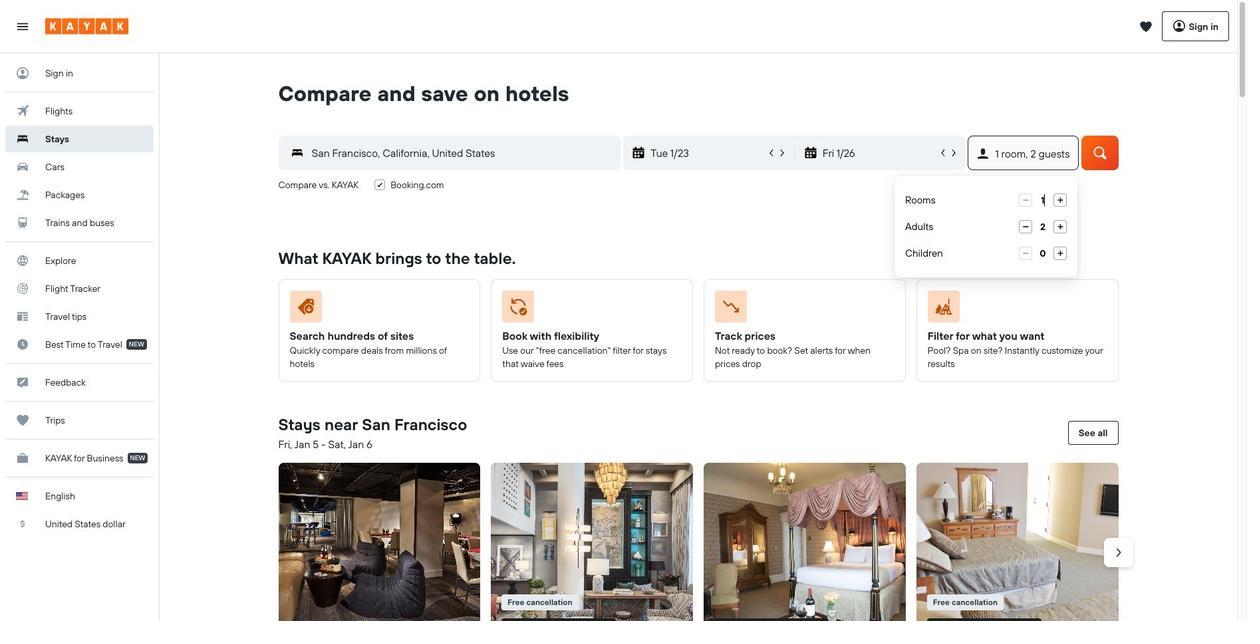 Task type: describe. For each thing, give the bounding box(es) containing it.
Adults field
[[1033, 220, 1054, 234]]

hotel majestic element
[[704, 463, 906, 622]]

navigation menu image
[[16, 20, 29, 33]]

stays near san francisco carousel region
[[273, 458, 1134, 622]]

Children field
[[1033, 247, 1054, 260]]



Task type: vqa. For each thing, say whether or not it's contained in the screenshot.
REMOVE image
no



Task type: locate. For each thing, give the bounding box(es) containing it.
columbus motor inn element
[[917, 463, 1119, 622]]

hotel triton element
[[491, 463, 693, 622]]

united states (english) image
[[16, 492, 28, 500]]

hotel zetta san francisco element
[[279, 463, 481, 622]]

figure
[[290, 291, 464, 328], [503, 291, 677, 328], [715, 291, 890, 328], [928, 291, 1102, 328], [491, 463, 693, 622], [704, 463, 906, 622], [917, 463, 1119, 622]]

Rooms field
[[1033, 194, 1054, 207]]

forward image
[[1112, 546, 1126, 560]]

None search field
[[259, 106, 1139, 216]]

Enter a city, hotel, airport or landmark text field
[[304, 144, 620, 162]]



